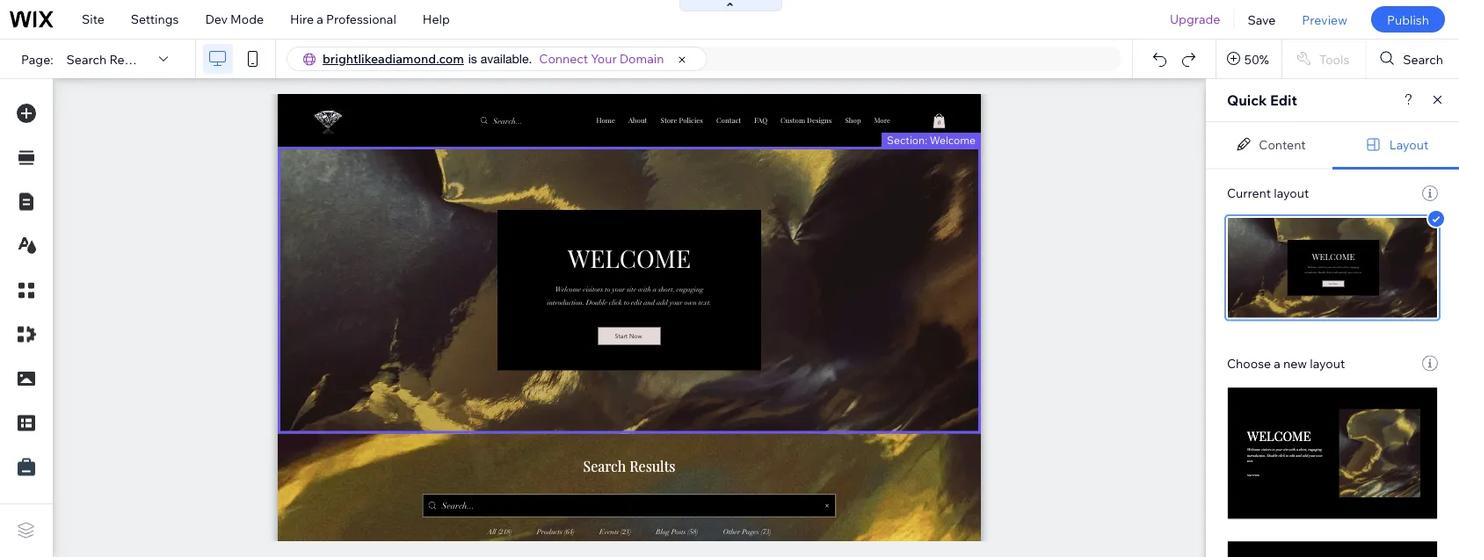 Task type: locate. For each thing, give the bounding box(es) containing it.
search for search
[[1404, 51, 1444, 67]]

search for search results
[[66, 51, 107, 67]]

section: welcome
[[887, 133, 976, 146], [887, 133, 976, 146]]

layout right current
[[1274, 186, 1310, 201]]

hire
[[290, 11, 314, 27]]

a
[[317, 11, 324, 27], [1274, 356, 1281, 371]]

search down publish
[[1404, 51, 1444, 67]]

layout right new
[[1310, 356, 1346, 371]]

available.
[[481, 51, 532, 66]]

0 vertical spatial a
[[317, 11, 324, 27]]

2 search from the left
[[1404, 51, 1444, 67]]

quick
[[1228, 91, 1268, 109]]

welcome
[[930, 133, 976, 146], [930, 133, 976, 146]]

search button
[[1367, 40, 1460, 78]]

a left new
[[1274, 356, 1281, 371]]

upgrade
[[1170, 11, 1221, 27]]

1 horizontal spatial layout
[[1310, 356, 1346, 371]]

a right hire
[[317, 11, 324, 27]]

section:
[[887, 133, 928, 146], [887, 133, 928, 146]]

current
[[1228, 186, 1272, 201]]

0 horizontal spatial a
[[317, 11, 324, 27]]

settings
[[131, 11, 179, 27]]

1 horizontal spatial search
[[1404, 51, 1444, 67]]

edit
[[1271, 91, 1298, 109]]

0 vertical spatial layout
[[1274, 186, 1310, 201]]

choose
[[1228, 356, 1272, 371]]

1 horizontal spatial a
[[1274, 356, 1281, 371]]

50% button
[[1217, 40, 1282, 78]]

choose a new layout
[[1228, 356, 1346, 371]]

dev mode
[[205, 11, 264, 27]]

1 vertical spatial a
[[1274, 356, 1281, 371]]

a for new
[[1274, 356, 1281, 371]]

search down site
[[66, 51, 107, 67]]

a for professional
[[317, 11, 324, 27]]

0 horizontal spatial layout
[[1274, 186, 1310, 201]]

professional
[[326, 11, 396, 27]]

search inside button
[[1404, 51, 1444, 67]]

layout
[[1274, 186, 1310, 201], [1310, 356, 1346, 371]]

1 vertical spatial layout
[[1310, 356, 1346, 371]]

publish
[[1388, 12, 1430, 27]]

0 horizontal spatial search
[[66, 51, 107, 67]]

save
[[1248, 12, 1276, 27]]

1 search from the left
[[66, 51, 107, 67]]

search
[[66, 51, 107, 67], [1404, 51, 1444, 67]]

save button
[[1235, 0, 1289, 39]]



Task type: describe. For each thing, give the bounding box(es) containing it.
your
[[591, 51, 617, 66]]

current layout
[[1228, 186, 1310, 201]]

search results
[[66, 51, 152, 67]]

publish button
[[1372, 6, 1446, 33]]

content
[[1260, 137, 1306, 152]]

layout
[[1390, 137, 1429, 152]]

site
[[82, 11, 104, 27]]

quick edit
[[1228, 91, 1298, 109]]

hire a professional
[[290, 11, 396, 27]]

is
[[468, 51, 477, 66]]

tools button
[[1283, 40, 1366, 78]]

tools
[[1320, 51, 1350, 67]]

dev
[[205, 11, 228, 27]]

50%
[[1245, 51, 1270, 67]]

results
[[109, 51, 152, 67]]

preview
[[1303, 12, 1348, 27]]

connect
[[539, 51, 588, 66]]

domain
[[620, 51, 664, 66]]

is available. connect your domain
[[468, 51, 664, 66]]

preview button
[[1289, 0, 1361, 39]]

new
[[1284, 356, 1308, 371]]

brightlikeadiamond.com
[[323, 51, 464, 66]]

mode
[[231, 11, 264, 27]]

help
[[423, 11, 450, 27]]



Task type: vqa. For each thing, say whether or not it's contained in the screenshot.
take within the Wix Restaurants Orders Take online orders for pickup and delivery
no



